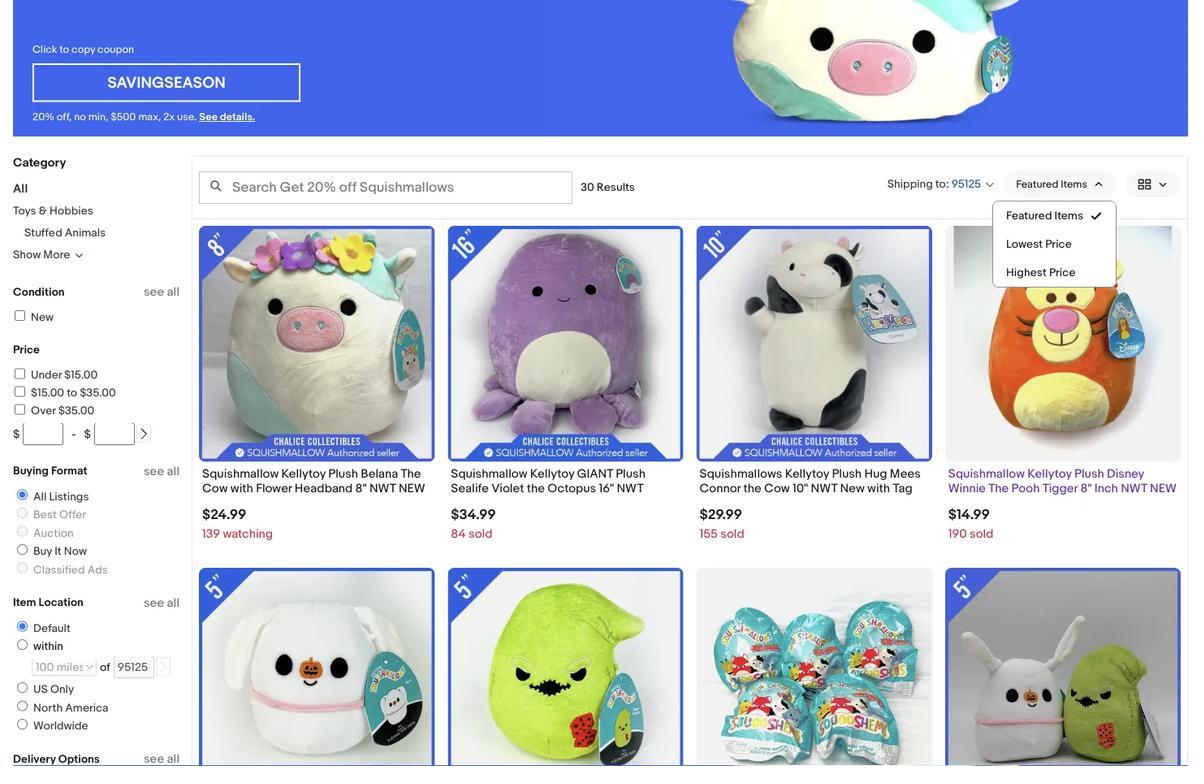 Task type: locate. For each thing, give the bounding box(es) containing it.
items inside dropdown button
[[1062, 178, 1088, 191]]

1 see all from the top
[[144, 285, 180, 299]]

items for featured items link in the right of the page
[[1055, 209, 1084, 223]]

kellytoy up headband
[[282, 467, 326, 481]]

price for lowest price
[[1046, 237, 1072, 251]]

0 horizontal spatial all
[[13, 182, 28, 196]]

$35.00 down $15.00 to $35.00
[[58, 404, 94, 418]]

see all
[[144, 285, 180, 299], [144, 464, 180, 479], [144, 596, 180, 610]]

84
[[451, 527, 466, 541]]

to left 95125
[[936, 177, 946, 191]]

plush for $29.99
[[832, 467, 862, 481]]

$ right -
[[84, 427, 91, 441]]

squishmallow kellytoy plush nbc oogie boogie 5" inch nwt new image
[[448, 568, 684, 766]]

1 horizontal spatial 8"
[[1081, 481, 1093, 496]]

plush up headband
[[329, 467, 358, 481]]

savingseason
[[107, 73, 226, 92]]

$ down over $35.00 checkbox
[[13, 427, 20, 441]]

kellytoy inside squishmallows kellytoy plush hug mees connor the cow 10" nwt new with tag
[[786, 467, 830, 481]]

all for buying format
[[167, 464, 180, 479]]

0 horizontal spatial sold
[[469, 527, 493, 541]]

classified
[[33, 563, 85, 577]]

max,
[[138, 111, 161, 124]]

1 horizontal spatial all
[[33, 490, 47, 504]]

nwt right 16"
[[617, 481, 644, 496]]

1 vertical spatial items
[[1055, 209, 1084, 223]]

cow up $24.99
[[202, 481, 228, 496]]

1 horizontal spatial new
[[841, 481, 865, 496]]

america
[[65, 701, 109, 715]]

see all button for condition
[[144, 285, 180, 299]]

4 kellytoy from the left
[[1028, 467, 1072, 481]]

the right violet
[[527, 481, 545, 496]]

squishmallow for $34.99
[[451, 467, 528, 481]]

price up highest price link
[[1046, 237, 1072, 251]]

1 plush from the left
[[329, 467, 358, 481]]

2 see from the top
[[144, 464, 164, 479]]

with down hug
[[868, 481, 891, 496]]

mees
[[891, 467, 921, 481]]

8" inside squishmallow kellytoy plush disney winnie the pooh tigger 8" inch nwt new
[[1081, 481, 1093, 496]]

1 horizontal spatial $
[[84, 427, 91, 441]]

2 nwt from the left
[[617, 481, 644, 496]]

plush inside squishmallow kellytoy plush belana the cow with flower headband 8" nwt new
[[329, 467, 358, 481]]

Maximum Value text field
[[94, 423, 135, 445]]

to for $35.00
[[67, 386, 77, 400]]

1 sold from the left
[[469, 527, 493, 541]]

plush inside squishmallow kellytoy plush disney winnie the pooh tigger 8" inch nwt new
[[1075, 467, 1105, 481]]

$500
[[111, 111, 136, 124]]

to inside shipping to : 95125
[[936, 177, 946, 191]]

8" down belana
[[356, 481, 367, 496]]

nwt down disney
[[1122, 481, 1148, 496]]

kellytoy for $24.99
[[282, 467, 326, 481]]

$29.99
[[700, 506, 743, 523]]

squishmallows kellytoy plush hug mees connor the cow 10" nwt new with tag link
[[700, 467, 929, 500]]

$15.00 up $15.00 to $35.00
[[64, 369, 98, 382]]

with up $24.99
[[231, 481, 253, 496]]

now
[[64, 545, 87, 559]]

the inside squishmallow kellytoy plush belana the cow with flower headband 8" nwt new
[[401, 467, 421, 481]]

1 nwt from the left
[[370, 481, 396, 496]]

hobbies
[[50, 204, 93, 218]]

$
[[13, 427, 20, 441], [84, 427, 91, 441]]

nwt right the 10" in the bottom of the page
[[811, 481, 838, 496]]

min,
[[88, 111, 108, 124]]

squishmallow kellytoy plush belana the cow with flower headband 8" nwt new
[[202, 467, 425, 496]]

items up the lowest price link
[[1055, 209, 1084, 223]]

1 vertical spatial to
[[936, 177, 946, 191]]

featured inside featured items dropdown button
[[1017, 178, 1059, 191]]

plush right giant
[[616, 467, 646, 481]]

0 horizontal spatial new
[[31, 310, 54, 324]]

nwt
[[370, 481, 396, 496], [617, 481, 644, 496], [811, 481, 838, 496], [1122, 481, 1148, 496]]

squishmallow inside squishmallow kellytoy plush belana the cow with flower headband 8" nwt new
[[202, 467, 279, 481]]

kellytoy up the 10" in the bottom of the page
[[786, 467, 830, 481]]

plush for $14.99
[[1075, 467, 1105, 481]]

0 vertical spatial see
[[144, 285, 164, 299]]

8" left inch
[[1081, 481, 1093, 496]]

squishmallow for $14.99
[[949, 467, 1026, 481]]

2 horizontal spatial sold
[[970, 527, 994, 541]]

kellytoy inside squishmallow kellytoy plush disney winnie the pooh tigger 8" inch nwt new
[[1028, 467, 1072, 481]]

$29.99 155 sold
[[700, 506, 745, 541]]

featured inside featured items link
[[1007, 209, 1053, 223]]

1 8" from the left
[[356, 481, 367, 496]]

the right belana
[[401, 467, 421, 481]]

item location
[[13, 596, 84, 610]]

the left pooh at the bottom right
[[989, 481, 1009, 496]]

$15.00 to $35.00 checkbox
[[15, 386, 25, 397]]

north america
[[33, 701, 109, 715]]

2 plush from the left
[[616, 467, 646, 481]]

squishmallow inside squishmallow kellytoy giant plush sealife violet the octopus 16" nwt
[[451, 467, 528, 481]]

squishmallow up violet
[[451, 467, 528, 481]]

all
[[167, 285, 180, 299], [167, 464, 180, 479], [167, 596, 180, 610]]

plush for $24.99
[[329, 467, 358, 481]]

the down the squishmallows
[[744, 481, 762, 496]]

toys & hobbies stuffed animals
[[13, 204, 106, 240]]

0 vertical spatial items
[[1062, 178, 1088, 191]]

2 with from the left
[[868, 481, 891, 496]]

0 vertical spatial all
[[13, 182, 28, 196]]

all for all listings
[[33, 490, 47, 504]]

the for $34.99
[[527, 481, 545, 496]]

sold inside $29.99 155 sold
[[721, 527, 745, 541]]

more
[[43, 248, 70, 262]]

$14.99 190 sold
[[949, 506, 994, 541]]

the inside squishmallows kellytoy plush hug mees connor the cow 10" nwt new with tag
[[744, 481, 762, 496]]

3 kellytoy from the left
[[786, 467, 830, 481]]

0 vertical spatial featured items
[[1017, 178, 1088, 191]]

1 vertical spatial see all
[[144, 464, 180, 479]]

0 vertical spatial see all
[[144, 285, 180, 299]]

4 nwt from the left
[[1122, 481, 1148, 496]]

2 see all from the top
[[144, 464, 180, 479]]

plush inside squishmallow kellytoy giant plush sealife violet the octopus 16" nwt
[[616, 467, 646, 481]]

All Listings radio
[[17, 490, 28, 500]]

3 all from the top
[[167, 596, 180, 610]]

3 sold from the left
[[970, 527, 994, 541]]

featured items
[[1017, 178, 1088, 191], [1007, 209, 1084, 223]]

new
[[31, 310, 54, 324], [841, 481, 865, 496]]

price up under $15.00 'option'
[[13, 343, 40, 357]]

0 horizontal spatial cow
[[202, 481, 228, 496]]

auction
[[33, 527, 74, 540]]

1 see from the top
[[144, 285, 164, 299]]

0 vertical spatial see all button
[[144, 285, 180, 299]]

see all for item location
[[144, 596, 180, 610]]

buy
[[33, 545, 52, 559]]

$34.99
[[451, 506, 496, 523]]

kellytoy up tigger
[[1028, 467, 1072, 481]]

price for highest price
[[1050, 266, 1076, 280]]

1 horizontal spatial new
[[1151, 481, 1177, 496]]

3 see from the top
[[144, 596, 164, 610]]

north
[[33, 701, 63, 715]]

location
[[39, 596, 84, 610]]

submit price range image
[[138, 428, 149, 440]]

plush up inch
[[1075, 467, 1105, 481]]

octopus
[[548, 481, 597, 496]]

click
[[33, 43, 57, 56]]

use.
[[177, 111, 197, 124]]

featured items for featured items link in the right of the page
[[1007, 209, 1084, 223]]

nwt inside squishmallow kellytoy plush disney winnie the pooh tigger 8" inch nwt new
[[1122, 481, 1148, 496]]

0 horizontal spatial the
[[401, 467, 421, 481]]

cow inside squishmallow kellytoy plush belana the cow with flower headband 8" nwt new
[[202, 481, 228, 496]]

price down the lowest price link
[[1050, 266, 1076, 280]]

1 see all button from the top
[[144, 285, 180, 299]]

new
[[399, 481, 425, 496], [1151, 481, 1177, 496]]

2 squishmallow from the left
[[451, 467, 528, 481]]

2 cow from the left
[[765, 481, 790, 496]]

1 horizontal spatial sold
[[721, 527, 745, 541]]

$35.00
[[80, 386, 116, 400], [58, 404, 94, 418]]

0 vertical spatial all
[[167, 285, 180, 299]]

Classified Ads radio
[[17, 563, 28, 573]]

cow inside squishmallows kellytoy plush hug mees connor the cow 10" nwt new with tag
[[765, 481, 790, 496]]

1 horizontal spatial squishmallow
[[451, 467, 528, 481]]

2 see all button from the top
[[144, 464, 180, 479]]

2 vertical spatial to
[[67, 386, 77, 400]]

the inside squishmallow kellytoy giant plush sealife violet the octopus 16" nwt
[[527, 481, 545, 496]]

0 vertical spatial featured
[[1017, 178, 1059, 191]]

featured up lowest at the top right of the page
[[1007, 209, 1053, 223]]

see for buying format
[[144, 464, 164, 479]]

2 $ from the left
[[84, 427, 91, 441]]

Best Offer radio
[[17, 508, 28, 518]]

0 horizontal spatial $
[[13, 427, 20, 441]]

3 plush from the left
[[832, 467, 862, 481]]

95125 text field
[[114, 656, 154, 679]]

headband
[[295, 481, 353, 496]]

30 results
[[581, 181, 635, 195]]

1 $ from the left
[[13, 427, 20, 441]]

0 horizontal spatial with
[[231, 481, 253, 496]]

2 all from the top
[[167, 464, 180, 479]]

it
[[55, 545, 61, 559]]

1 horizontal spatial with
[[868, 481, 891, 496]]

2 kellytoy from the left
[[531, 467, 575, 481]]

2 horizontal spatial squishmallow
[[949, 467, 1026, 481]]

2 vertical spatial price
[[13, 343, 40, 357]]

2 vertical spatial see all button
[[144, 596, 180, 610]]

new right inch
[[1151, 481, 1177, 496]]

over $35.00
[[31, 404, 94, 418]]

Default radio
[[17, 621, 28, 632]]

1 with from the left
[[231, 481, 253, 496]]

95125
[[952, 178, 982, 191]]

sold inside "$14.99 190 sold"
[[970, 527, 994, 541]]

see all button
[[144, 285, 180, 299], [144, 464, 180, 479], [144, 596, 180, 610]]

tigger
[[1043, 481, 1078, 496]]

squishmallow kellytoy plush disney winnie the pooh tigger 8" inch nwt new image
[[955, 226, 1173, 462]]

new left sealife on the bottom of page
[[399, 481, 425, 496]]

2 the from the left
[[744, 481, 762, 496]]

plush inside squishmallows kellytoy plush hug mees connor the cow 10" nwt new with tag
[[832, 467, 862, 481]]

to left copy
[[60, 43, 69, 56]]

1 vertical spatial featured items
[[1007, 209, 1084, 223]]

violet
[[492, 481, 524, 496]]

squishmallow up winnie on the right bottom of page
[[949, 467, 1026, 481]]

worldwide link
[[11, 719, 91, 733]]

nwt inside squishmallow kellytoy plush belana the cow with flower headband 8" nwt new
[[370, 481, 396, 496]]

sold down $14.99
[[970, 527, 994, 541]]

flower
[[256, 481, 292, 496]]

3 squishmallow from the left
[[949, 467, 1026, 481]]

2 8" from the left
[[1081, 481, 1093, 496]]

default link
[[11, 621, 74, 635]]

to down under $15.00
[[67, 386, 77, 400]]

1 vertical spatial new
[[841, 481, 865, 496]]

new down hug
[[841, 481, 865, 496]]

kellytoy inside squishmallow kellytoy giant plush sealife violet the octopus 16" nwt
[[531, 467, 575, 481]]

1 new from the left
[[399, 481, 425, 496]]

1 all from the top
[[167, 285, 180, 299]]

nwt inside squishmallows kellytoy plush hug mees connor the cow 10" nwt new with tag
[[811, 481, 838, 496]]

3 see all button from the top
[[144, 596, 180, 610]]

cow left the 10" in the bottom of the page
[[765, 481, 790, 496]]

1 kellytoy from the left
[[282, 467, 326, 481]]

new inside squishmallow kellytoy plush belana the cow with flower headband 8" nwt new
[[399, 481, 425, 496]]

2 vertical spatial see all
[[144, 596, 180, 610]]

kellytoy up octopus
[[531, 467, 575, 481]]

0 horizontal spatial 8"
[[356, 481, 367, 496]]

price
[[1046, 237, 1072, 251], [1050, 266, 1076, 280], [13, 343, 40, 357]]

1 vertical spatial featured
[[1007, 209, 1053, 223]]

items up featured items link in the right of the page
[[1062, 178, 1088, 191]]

Worldwide radio
[[17, 719, 28, 730]]

stuffed
[[24, 226, 62, 240]]

us only
[[33, 683, 74, 697]]

kellytoy inside squishmallow kellytoy plush belana the cow with flower headband 8" nwt new
[[282, 467, 326, 481]]

1 horizontal spatial the
[[989, 481, 1009, 496]]

sold inside $34.99 84 sold
[[469, 527, 493, 541]]

2 new from the left
[[1151, 481, 1177, 496]]

squishmallow up flower
[[202, 467, 279, 481]]

the
[[401, 467, 421, 481], [989, 481, 1009, 496]]

plush
[[329, 467, 358, 481], [616, 467, 646, 481], [832, 467, 862, 481], [1075, 467, 1105, 481]]

new inside squishmallow kellytoy plush disney winnie the pooh tigger 8" inch nwt new
[[1151, 481, 1177, 496]]

0 vertical spatial price
[[1046, 237, 1072, 251]]

1 vertical spatial see all button
[[144, 464, 180, 479]]

format
[[51, 464, 87, 478]]

new link
[[12, 310, 54, 324]]

2 sold from the left
[[721, 527, 745, 541]]

featured items inside dropdown button
[[1017, 178, 1088, 191]]

1 cow from the left
[[202, 481, 228, 496]]

see all for buying format
[[144, 464, 180, 479]]

see all button for item location
[[144, 596, 180, 610]]

4 plush from the left
[[1075, 467, 1105, 481]]

3 nwt from the left
[[811, 481, 838, 496]]

squishmallow inside squishmallow kellytoy plush disney winnie the pooh tigger 8" inch nwt new
[[949, 467, 1026, 481]]

1 vertical spatial price
[[1050, 266, 1076, 280]]

plush left hug
[[832, 467, 862, 481]]

sold down $29.99
[[721, 527, 745, 541]]

north america link
[[11, 701, 112, 715]]

$35.00 down under $15.00
[[80, 386, 116, 400]]

0 horizontal spatial squishmallow
[[202, 467, 279, 481]]

squishmallow kellytoy plush disney winnie the pooh tigger 8" inch nwt new
[[949, 467, 1177, 496]]

1 squishmallow from the left
[[202, 467, 279, 481]]

1 horizontal spatial cow
[[765, 481, 790, 496]]

featured items up lowest price
[[1007, 209, 1084, 223]]

1 horizontal spatial the
[[744, 481, 762, 496]]

all right all listings option
[[33, 490, 47, 504]]

$15.00
[[64, 369, 98, 382], [31, 386, 64, 400]]

condition
[[13, 285, 65, 299]]

0 horizontal spatial the
[[527, 481, 545, 496]]

all up toys at the left top of page
[[13, 182, 28, 196]]

featured
[[1017, 178, 1059, 191], [1007, 209, 1053, 223]]

featured up featured items link in the right of the page
[[1017, 178, 1059, 191]]

click to copy coupon
[[33, 43, 134, 56]]

lowest price link
[[994, 230, 1117, 258]]

the for $29.99
[[744, 481, 762, 496]]

3 see all from the top
[[144, 596, 180, 610]]

1 the from the left
[[527, 481, 545, 496]]

see all for condition
[[144, 285, 180, 299]]

highest price
[[1007, 266, 1076, 280]]

$34.99 84 sold
[[451, 506, 496, 541]]

sold down $34.99
[[469, 527, 493, 541]]

0 vertical spatial to
[[60, 43, 69, 56]]

0 vertical spatial $15.00
[[64, 369, 98, 382]]

2 vertical spatial all
[[167, 596, 180, 610]]

go image
[[157, 662, 169, 673]]

0 horizontal spatial new
[[399, 481, 425, 496]]

1 vertical spatial all
[[167, 464, 180, 479]]

hug
[[865, 467, 888, 481]]

to
[[60, 43, 69, 56], [936, 177, 946, 191], [67, 386, 77, 400]]

1 vertical spatial all
[[33, 490, 47, 504]]

$15.00 down under
[[31, 386, 64, 400]]

1 vertical spatial see
[[144, 464, 164, 479]]

2 vertical spatial see
[[144, 596, 164, 610]]

the inside squishmallow kellytoy plush disney winnie the pooh tigger 8" inch nwt new
[[989, 481, 1009, 496]]

stuffed animals link
[[24, 226, 106, 240]]

new right new checkbox
[[31, 310, 54, 324]]

nwt down belana
[[370, 481, 396, 496]]

nwt inside squishmallow kellytoy giant plush sealife violet the octopus 16" nwt
[[617, 481, 644, 496]]

copy
[[72, 43, 95, 56]]

1 vertical spatial $35.00
[[58, 404, 94, 418]]

within
[[33, 640, 63, 654]]

us
[[33, 683, 48, 697]]

featured items up featured items link in the right of the page
[[1017, 178, 1088, 191]]



Task type: describe. For each thing, give the bounding box(es) containing it.
1 vertical spatial $15.00
[[31, 386, 64, 400]]

item
[[13, 596, 36, 610]]

see for condition
[[144, 285, 164, 299]]

sold for $34.99
[[469, 527, 493, 541]]

to for :
[[936, 177, 946, 191]]

listings
[[49, 490, 89, 504]]

buy it now
[[33, 545, 87, 559]]

squishmallow kellytoy plush disney winnie the pooh tigger 8" inch nwt new link
[[949, 467, 1178, 500]]

$ for maximum value text box
[[84, 427, 91, 441]]

squishmallows kellytoy plush nbc zero 5" inch nwt new image
[[199, 568, 435, 766]]

$15.00 to $35.00
[[31, 386, 116, 400]]

$24.99
[[202, 506, 247, 523]]

Over $35.00 checkbox
[[15, 404, 25, 415]]

0 vertical spatial $35.00
[[80, 386, 116, 400]]

squishmallows
[[700, 467, 783, 481]]

view: gallery view image
[[1138, 176, 1169, 193]]

with inside squishmallow kellytoy plush belana the cow with flower headband 8" nwt new
[[231, 481, 253, 496]]

to for copy
[[60, 43, 69, 56]]

squishmallows kellytoy plush nbc oogie & zero 5" inch nwt new set of 2 image
[[946, 568, 1182, 766]]

connor
[[700, 481, 741, 496]]

highest price link
[[994, 258, 1117, 287]]

classified ads link
[[11, 563, 111, 577]]

featured items button
[[1004, 171, 1117, 197]]

all listings
[[33, 490, 89, 504]]

new for $24.99
[[399, 481, 425, 496]]

winnie
[[949, 481, 986, 496]]

show
[[13, 248, 41, 262]]

30
[[581, 181, 595, 195]]

16"
[[599, 481, 614, 496]]

classified ads
[[33, 563, 108, 577]]

buy it now link
[[11, 544, 90, 559]]

190
[[949, 527, 968, 541]]

kellytoy for $29.99
[[786, 467, 830, 481]]

savingseason button
[[33, 63, 301, 102]]

items for featured items dropdown button
[[1062, 178, 1088, 191]]

under
[[31, 369, 62, 382]]

sold for $29.99
[[721, 527, 745, 541]]

2x
[[163, 111, 175, 124]]

featured for featured items link in the right of the page
[[1007, 209, 1053, 223]]

auction link
[[11, 526, 77, 540]]

squishmallows kellytoy plush hug mees connor the cow 10" nwt new with tag
[[700, 467, 921, 496]]

coupon
[[98, 43, 134, 56]]

Buy It Now radio
[[17, 544, 28, 555]]

US Only radio
[[17, 683, 28, 693]]

of
[[100, 661, 110, 674]]

toys
[[13, 204, 36, 218]]

show more button
[[13, 248, 84, 262]]

all for condition
[[167, 285, 180, 299]]

Under $15.00 checkbox
[[15, 369, 25, 379]]

lowest price
[[1007, 237, 1072, 251]]

$ for the minimum value text field
[[13, 427, 20, 441]]

10"
[[793, 481, 809, 496]]

only
[[50, 683, 74, 697]]

new inside squishmallows kellytoy plush hug mees connor the cow 10" nwt new with tag
[[841, 481, 865, 496]]

see for item location
[[144, 596, 164, 610]]

New checkbox
[[15, 310, 25, 321]]

squishmallows kellytoy classic 2.5" squishy squooshems mistery pack - 5 packs image
[[697, 571, 933, 766]]

all listings link
[[11, 490, 92, 504]]

see all button for buying format
[[144, 464, 180, 479]]

featured for featured items dropdown button
[[1017, 178, 1059, 191]]

pooh
[[1012, 481, 1040, 496]]

featured items link
[[994, 202, 1117, 230]]

squishmallow kellytoy plush belana the cow with flower headband 8" nwt new image
[[199, 226, 435, 462]]

$24.99 139 watching
[[202, 506, 273, 541]]

20%
[[33, 111, 54, 124]]

no
[[74, 111, 86, 124]]

North America radio
[[17, 701, 28, 711]]

us only link
[[11, 683, 77, 697]]

category
[[13, 155, 66, 170]]

:
[[946, 177, 950, 191]]

highest
[[1007, 266, 1047, 280]]

with inside squishmallows kellytoy plush hug mees connor the cow 10" nwt new with tag
[[868, 481, 891, 496]]

20% off, no min, $500 max, 2x use. see details.
[[33, 111, 255, 124]]

shipping to : 95125
[[888, 177, 982, 191]]

sealife
[[451, 481, 489, 496]]

over $35.00 link
[[12, 404, 94, 418]]

buying
[[13, 464, 49, 478]]

within radio
[[17, 640, 28, 650]]

giant
[[577, 467, 613, 481]]

sold for $14.99
[[970, 527, 994, 541]]

animals
[[65, 226, 106, 240]]

details.
[[220, 111, 255, 124]]

inch
[[1095, 481, 1119, 496]]

0 vertical spatial new
[[31, 310, 54, 324]]

Enter your search keyword text field
[[199, 171, 573, 204]]

all for all
[[13, 182, 28, 196]]

squishmallow kellytoy plush belana the cow with flower headband 8" nwt new link
[[202, 467, 432, 500]]

default
[[33, 622, 71, 635]]

toys & hobbies link
[[13, 204, 93, 218]]

Auction radio
[[17, 526, 28, 537]]

shipping
[[888, 177, 933, 191]]

Minimum Value text field
[[23, 423, 64, 445]]

under $15.00 link
[[12, 369, 98, 382]]

139
[[202, 527, 220, 541]]

buying format
[[13, 464, 87, 478]]

$14.99
[[949, 506, 991, 523]]

8" inside squishmallow kellytoy plush belana the cow with flower headband 8" nwt new
[[356, 481, 367, 496]]

new for $14.99
[[1151, 481, 1177, 496]]

best offer link
[[11, 508, 89, 522]]

squishmallow for $24.99
[[202, 467, 279, 481]]

results
[[597, 181, 635, 195]]

squishmallows kellytoy plush hug mees connor the cow 10" nwt new with tag image
[[697, 226, 933, 462]]

tag
[[893, 481, 913, 496]]

kellytoy for $34.99
[[531, 467, 575, 481]]

kellytoy for $14.99
[[1028, 467, 1072, 481]]

over
[[31, 404, 56, 418]]

show more
[[13, 248, 70, 262]]

squishmallow kellytoy giant plush sealife violet the octopus 16" nwt image
[[448, 226, 684, 462]]

ads
[[88, 563, 108, 577]]

featured items for featured items dropdown button
[[1017, 178, 1088, 191]]

worldwide
[[33, 720, 88, 733]]

all for item location
[[167, 596, 180, 610]]



Task type: vqa. For each thing, say whether or not it's contained in the screenshot.


